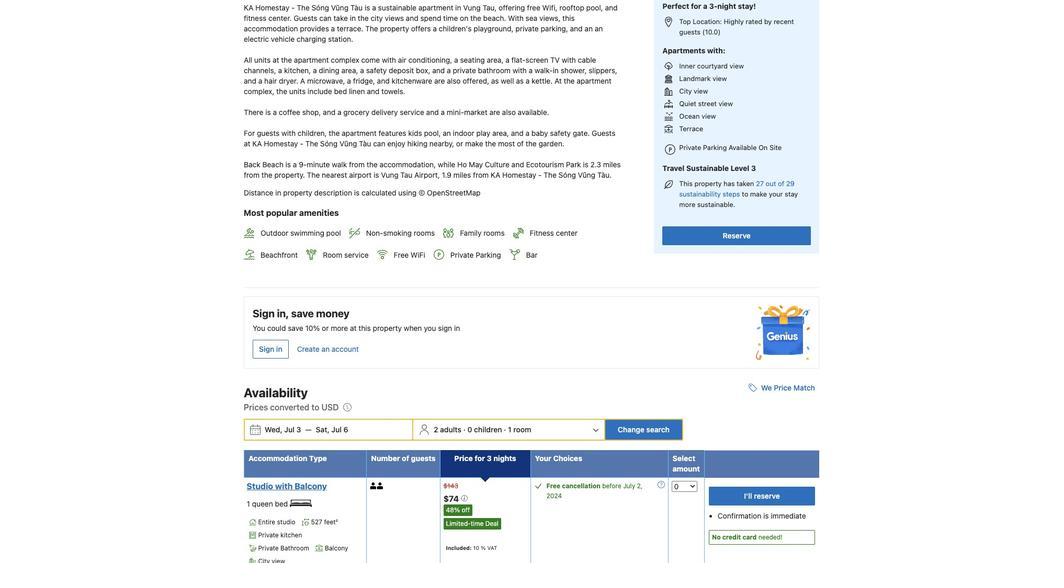 Task type: describe. For each thing, give the bounding box(es) containing it.
cancellation
[[562, 482, 601, 490]]

calculated
[[362, 188, 396, 197]]

description
[[314, 188, 352, 197]]

accommodation type
[[249, 454, 327, 463]]

2 vertical spatial area,
[[492, 129, 509, 138]]

enjoy
[[387, 139, 405, 148]]

the down minute at top left
[[307, 171, 320, 180]]

converted
[[270, 403, 309, 412]]

0 vertical spatial save
[[291, 308, 314, 320]]

station.
[[328, 35, 353, 43]]

most
[[498, 139, 515, 148]]

private for private parking
[[450, 250, 474, 259]]

travel sustainable level  3
[[663, 164, 756, 173]]

1 horizontal spatial guests
[[411, 454, 436, 463]]

on
[[759, 143, 768, 152]]

0 horizontal spatial private
[[453, 66, 476, 75]]

has
[[724, 180, 735, 188]]

1 vertical spatial tàu
[[359, 139, 371, 148]]

studio with balcony link
[[247, 481, 361, 492]]

the right children,
[[329, 129, 340, 138]]

apartment down "slippers,"
[[577, 76, 612, 85]]

bed inside ka homestay - the sóng vũng tàu is a sustainable apartment in vung tau, offering free wifi, rooftop pool, and fitness center. guests can take in the city views and spend time on the beach. with sea views, this accommodation provides a terrace. the property offers a children's playground, private parking, and an an electric vehicle charging station. all units at the apartment complex come with air conditioning, a seating area, a flat-screen tv with cable channels, a kitchen, a dining area, a safety deposit box, and a private bathroom with a walk-in shower, slippers, and a hair dryer. a microwave, a fridge, and kitchenware are also offered, as well as a kettle. at the apartment complex, the units include bed linen and towels. there is a coffee shop, and a grocery delivery service and a mini-market are also available. for guests with children, the apartment features kids pool, an indoor play area, and a baby safety gate. guests at ka homestay - the sóng vũng tàu can enjoy hiking nearby, or make the most of the garden. back beach is a 9-minute walk from the accommodation, while ho may culture and ecotourism park is 2.3 miles from the property. the nearest airport is vung tau airport, 1.9 miles from ka homestay - the sóng vũng tàu.
[[334, 87, 347, 96]]

pool
[[326, 229, 341, 238]]

0 horizontal spatial from
[[244, 171, 260, 180]]

2 vertical spatial homestay
[[502, 171, 536, 180]]

27
[[756, 180, 764, 188]]

baby
[[532, 129, 548, 138]]

this inside sign in, save money you could save 10% or more at this property when you sign in
[[359, 324, 371, 333]]

property down property.
[[283, 188, 312, 197]]

with up shower,
[[562, 56, 576, 64]]

the down play
[[485, 139, 496, 148]]

hiking
[[407, 139, 428, 148]]

of inside 27 out of 29 sustainability steps
[[778, 180, 784, 188]]

0 horizontal spatial can
[[319, 14, 332, 23]]

0 vertical spatial ka
[[244, 3, 253, 12]]

select
[[673, 454, 695, 463]]

sea
[[526, 14, 537, 23]]

1 vertical spatial 1
[[247, 500, 250, 508]]

box,
[[416, 66, 430, 75]]

ocean
[[679, 112, 700, 120]]

charging
[[297, 35, 326, 43]]

outdoor swimming pool
[[261, 229, 341, 238]]

the up provides
[[297, 3, 310, 12]]

2.3
[[591, 160, 601, 169]]

0 vertical spatial sóng
[[312, 3, 329, 12]]

coffee
[[279, 108, 300, 117]]

slippers,
[[589, 66, 617, 75]]

a left coffee
[[273, 108, 277, 117]]

and right culture
[[512, 160, 524, 169]]

0 horizontal spatial to
[[312, 403, 319, 412]]

in down tv
[[553, 66, 559, 75]]

the left city
[[358, 14, 369, 23]]

non-smoking rooms
[[366, 229, 435, 238]]

0 vertical spatial vung
[[463, 3, 481, 12]]

fridge,
[[353, 76, 375, 85]]

and up complex,
[[244, 76, 256, 85]]

3 for price for 3 nights
[[487, 454, 492, 463]]

inner
[[679, 62, 695, 70]]

i'll reserve
[[744, 492, 780, 501]]

prices
[[244, 403, 268, 412]]

is down airport
[[354, 188, 360, 197]]

0 vertical spatial area,
[[487, 56, 504, 64]]

and down fridge,
[[367, 87, 380, 96]]

0 horizontal spatial also
[[447, 76, 461, 85]]

rated
[[746, 17, 762, 26]]

a down spend at top left
[[433, 24, 437, 33]]

0 horizontal spatial at
[[244, 139, 250, 148]]

flat-
[[512, 56, 526, 64]]

a down screen
[[529, 66, 533, 75]]

a left 9-
[[293, 160, 297, 169]]

minute
[[307, 160, 330, 169]]

recent
[[774, 17, 794, 26]]

family
[[460, 229, 482, 238]]

well
[[501, 76, 514, 85]]

1 vertical spatial bed
[[275, 500, 288, 508]]

with down coffee
[[282, 129, 296, 138]]

no
[[712, 533, 721, 541]]

a left flat-
[[506, 56, 510, 64]]

1 jul from the left
[[284, 425, 295, 434]]

0 vertical spatial vũng
[[331, 3, 349, 12]]

we price match button
[[744, 379, 819, 398]]

nights
[[494, 454, 516, 463]]

channels,
[[244, 66, 276, 75]]

fitness
[[244, 14, 266, 23]]

make inside ka homestay - the sóng vũng tàu is a sustainable apartment in vung tau, offering free wifi, rooftop pool, and fitness center. guests can take in the city views and spend time on the beach. with sea views, this accommodation provides a terrace. the property offers a children's playground, private parking, and an an electric vehicle charging station. all units at the apartment complex come with air conditioning, a seating area, a flat-screen tv with cable channels, a kitchen, a dining area, a safety deposit box, and a private bathroom with a walk-in shower, slippers, and a hair dryer. a microwave, a fridge, and kitchenware are also offered, as well as a kettle. at the apartment complex, the units include bed linen and towels. there is a coffee shop, and a grocery delivery service and a mini-market are also available. for guests with children, the apartment features kids pool, an indoor play area, and a baby safety gate. guests at ka homestay - the sóng vũng tàu can enjoy hiking nearby, or make the most of the garden. back beach is a 9-minute walk from the accommodation, while ho may culture and ecotourism park is 2.3 miles from the property. the nearest airport is vung tau airport, 1.9 miles from ka homestay - the sóng vũng tàu.
[[465, 139, 483, 148]]

with up 1 queen bed
[[275, 482, 293, 491]]

time inside limited-time deal. you're getting a reduced rate because this property has a limited-time deal running. these deals only last up to 48 hours.. element
[[471, 520, 484, 528]]

a up the "dryer."
[[278, 66, 282, 75]]

travel
[[663, 164, 685, 173]]

1 rooms from the left
[[414, 229, 435, 238]]

property inside sign in, save money you could save 10% or more at this property when you sign in
[[373, 324, 402, 333]]

vehicle
[[271, 35, 295, 43]]

entire
[[258, 519, 275, 527]]

1 vertical spatial price
[[454, 454, 473, 463]]

the down the "dryer."
[[276, 87, 287, 96]]

1 vertical spatial homestay
[[264, 139, 298, 148]]

and up towels.
[[377, 76, 390, 85]]

top location: highly rated by recent guests (10.0)
[[679, 17, 794, 36]]

1 vertical spatial balcony
[[325, 545, 348, 553]]

and down rooftop
[[570, 24, 583, 33]]

0
[[467, 425, 472, 434]]

complex,
[[244, 87, 274, 96]]

ka homestay - the sóng vũng tàu is a sustainable apartment in vung tau, offering free wifi, rooftop pool, and fitness center. guests can take in the city views and spend time on the beach. with sea views, this accommodation provides a terrace. the property offers a children's playground, private parking, and an an electric vehicle charging station. all units at the apartment complex come with air conditioning, a seating area, a flat-screen tv with cable channels, a kitchen, a dining area, a safety deposit box, and a private bathroom with a walk-in shower, slippers, and a hair dryer. a microwave, a fridge, and kitchenware are also offered, as well as a kettle. at the apartment complex, the units include bed linen and towels. there is a coffee shop, and a grocery delivery service and a mini-market are also available. for guests with children, the apartment features kids pool, an indoor play area, and a baby safety gate. guests at ka homestay - the sóng vũng tàu can enjoy hiking nearby, or make the most of the garden. back beach is a 9-minute walk from the accommodation, while ho may culture and ecotourism park is 2.3 miles from the property. the nearest airport is vung tau airport, 1.9 miles from ka homestay - the sóng vũng tàu.
[[244, 3, 623, 180]]

0 vertical spatial 3
[[751, 164, 756, 173]]

a down conditioning,
[[447, 66, 451, 75]]

limited-time deal. you're getting a reduced rate because this property has a limited-time deal running. these deals only last up to 48 hours.. element
[[443, 519, 501, 530]]

(10.0)
[[702, 28, 721, 36]]

in up "on"
[[455, 3, 461, 12]]

2
[[434, 425, 438, 434]]

kitchen
[[280, 532, 302, 540]]

a up linen
[[347, 76, 351, 85]]

the up airport
[[367, 160, 378, 169]]

3-
[[709, 1, 718, 10]]

property up sustainability
[[695, 180, 722, 188]]

48% off. you're getting a reduced rate because this property is offering a discount.. element
[[443, 505, 473, 517]]

sustainable
[[378, 3, 416, 12]]

2 · from the left
[[504, 425, 506, 434]]

2 adults · 0 children · 1 room button
[[414, 420, 603, 440]]

is up property.
[[285, 160, 291, 169]]

view right street
[[719, 99, 733, 108]]

create an account link
[[297, 340, 359, 359]]

0 vertical spatial -
[[291, 3, 295, 12]]

there
[[244, 108, 263, 117]]

0 vertical spatial safety
[[366, 66, 387, 75]]

when
[[404, 324, 422, 333]]

is left sustainable at top left
[[365, 3, 370, 12]]

or inside sign in, save money you could save 10% or more at this property when you sign in
[[322, 324, 329, 333]]

kitchenware
[[392, 76, 432, 85]]

the down the beach
[[262, 171, 272, 180]]

a left hair
[[258, 76, 262, 85]]

2 adults · 0 children · 1 room
[[434, 425, 531, 434]]

free for free wifi
[[394, 250, 409, 259]]

with left air
[[382, 56, 396, 64]]

2 vertical spatial sóng
[[559, 171, 576, 180]]

walk
[[332, 160, 347, 169]]

apartment up spend at top left
[[418, 3, 453, 12]]

free wifi
[[394, 250, 425, 259]]

confirmation
[[718, 512, 761, 520]]

family rooms
[[460, 229, 505, 238]]

fitness
[[530, 229, 554, 238]]

0 vertical spatial homestay
[[255, 3, 289, 12]]

street
[[698, 99, 717, 108]]

0 vertical spatial units
[[254, 56, 271, 64]]

1 horizontal spatial miles
[[603, 160, 621, 169]]

steps
[[723, 190, 740, 199]]

a left kettle.
[[526, 76, 530, 85]]

view for ocean view
[[702, 112, 716, 120]]

0 vertical spatial private
[[516, 24, 539, 33]]

1 vertical spatial can
[[373, 139, 385, 148]]

%
[[481, 545, 486, 552]]

provides
[[300, 24, 329, 33]]

1 vertical spatial units
[[289, 87, 306, 96]]

off
[[462, 507, 470, 515]]

money
[[316, 308, 350, 320]]

1 vertical spatial vũng
[[340, 139, 357, 148]]

entire studio
[[258, 519, 295, 527]]

dryer.
[[279, 76, 298, 85]]

market
[[464, 108, 487, 117]]

airport
[[349, 171, 372, 180]]

wifi
[[411, 250, 425, 259]]

a left the dining at the left top of the page
[[313, 66, 317, 75]]

occupancy image
[[377, 483, 384, 490]]

change search button
[[605, 420, 682, 440]]

kettle.
[[532, 76, 553, 85]]

a up fridge,
[[360, 66, 364, 75]]

in up terrace.
[[350, 14, 356, 23]]

delivery
[[371, 108, 398, 117]]

price for 3 nights
[[454, 454, 516, 463]]

top
[[679, 17, 691, 26]]

park
[[566, 160, 581, 169]]

quiet
[[679, 99, 696, 108]]

view right courtyard
[[730, 62, 744, 70]]

527 feet²
[[311, 519, 338, 527]]

apartment up kitchen,
[[294, 56, 329, 64]]

the down baby
[[526, 139, 537, 148]]

the down children,
[[305, 139, 318, 148]]

beach
[[262, 160, 283, 169]]

accommodation
[[249, 454, 307, 463]]

offers
[[411, 24, 431, 33]]

limited-time deal
[[446, 520, 499, 528]]

immediate
[[771, 512, 806, 520]]

and right shop, at the left of the page
[[323, 108, 335, 117]]

is down i'll reserve button
[[763, 512, 769, 520]]

and up offers
[[406, 14, 418, 23]]

a up city
[[372, 3, 376, 12]]

a
[[300, 76, 305, 85]]

1 vertical spatial guests
[[592, 129, 616, 138]]

in,
[[277, 308, 289, 320]]

the down city
[[365, 24, 378, 33]]

1 vertical spatial -
[[300, 139, 303, 148]]

beachfront
[[261, 250, 298, 259]]

apartment down grocery
[[342, 129, 377, 138]]

1 vertical spatial vung
[[381, 171, 399, 180]]



Task type: vqa. For each thing, say whether or not it's contained in the screenshot.
shower,
yes



Task type: locate. For each thing, give the bounding box(es) containing it.
for left 3-
[[691, 1, 701, 10]]

in inside sign in, save money you could save 10% or more at this property when you sign in
[[454, 324, 460, 333]]

also left available.
[[502, 108, 516, 117]]

free
[[394, 250, 409, 259], [547, 482, 561, 490]]

view down street
[[702, 112, 716, 120]]

homestay
[[255, 3, 289, 12], [264, 139, 298, 148], [502, 171, 536, 180]]

sustainable.
[[697, 201, 735, 209]]

0 horizontal spatial jul
[[284, 425, 295, 434]]

guests inside top location: highly rated by recent guests (10.0)
[[679, 28, 701, 36]]

property down views
[[380, 24, 409, 33]]

or inside ka homestay - the sóng vũng tàu is a sustainable apartment in vung tau, offering free wifi, rooftop pool, and fitness center. guests can take in the city views and spend time on the beach. with sea views, this accommodation provides a terrace. the property offers a children's playground, private parking, and an an electric vehicle charging station. all units at the apartment complex come with air conditioning, a seating area, a flat-screen tv with cable channels, a kitchen, a dining area, a safety deposit box, and a private bathroom with a walk-in shower, slippers, and a hair dryer. a microwave, a fridge, and kitchenware are also offered, as well as a kettle. at the apartment complex, the units include bed linen and towels. there is a coffee shop, and a grocery delivery service and a mini-market are also available. for guests with children, the apartment features kids pool, an indoor play area, and a baby safety gate. guests at ka homestay - the sóng vũng tàu can enjoy hiking nearby, or make the most of the garden. back beach is a 9-minute walk from the accommodation, while ho may culture and ecotourism park is 2.3 miles from the property. the nearest airport is vung tau airport, 1.9 miles from ka homestay - the sóng vũng tàu.
[[456, 139, 463, 148]]

area, up bathroom
[[487, 56, 504, 64]]

0 horizontal spatial make
[[465, 139, 483, 148]]

0 vertical spatial to
[[742, 190, 748, 199]]

to left usd
[[312, 403, 319, 412]]

0 vertical spatial of
[[517, 139, 524, 148]]

to make your stay more sustainable.
[[679, 190, 798, 209]]

kids
[[408, 129, 422, 138]]

more details on meals and payment options image
[[657, 481, 665, 489]]

bathroom
[[280, 545, 309, 553]]

safety up garden.
[[550, 129, 571, 138]]

and down conditioning,
[[432, 66, 445, 75]]

0 vertical spatial balcony
[[295, 482, 327, 491]]

more inside to make your stay more sustainable.
[[679, 201, 696, 209]]

and left mini-
[[426, 108, 439, 117]]

· right children
[[504, 425, 506, 434]]

1 horizontal spatial time
[[471, 520, 484, 528]]

0 horizontal spatial vung
[[381, 171, 399, 180]]

center
[[556, 229, 578, 238]]

0 horizontal spatial price
[[454, 454, 473, 463]]

this down rooftop
[[563, 14, 575, 23]]

bathroom
[[478, 66, 511, 75]]

1 horizontal spatial ·
[[504, 425, 506, 434]]

from down back
[[244, 171, 260, 180]]

rooms right family
[[484, 229, 505, 238]]

create an account
[[297, 345, 359, 354]]

non-
[[366, 229, 383, 238]]

0 horizontal spatial more
[[331, 324, 348, 333]]

spend
[[420, 14, 441, 23]]

more down money
[[331, 324, 348, 333]]

2 vertical spatial 3
[[487, 454, 492, 463]]

0 horizontal spatial ·
[[463, 425, 466, 434]]

in right distance
[[275, 188, 281, 197]]

the right "on"
[[470, 14, 481, 23]]

3 left nights
[[487, 454, 492, 463]]

private bathroom
[[258, 545, 309, 553]]

2 horizontal spatial 3
[[751, 164, 756, 173]]

1 vertical spatial service
[[344, 250, 369, 259]]

1 left room
[[508, 425, 512, 434]]

1 vertical spatial ka
[[252, 139, 262, 148]]

bed down studio with balcony
[[275, 500, 288, 508]]

free for free cancellation
[[547, 482, 561, 490]]

view down landmark view
[[694, 87, 708, 95]]

1 left queen
[[247, 500, 250, 508]]

occupancy image
[[370, 483, 377, 490]]

offered,
[[463, 76, 489, 85]]

1 horizontal spatial parking
[[703, 143, 727, 152]]

popular
[[266, 208, 297, 218]]

city
[[679, 87, 692, 95]]

0 vertical spatial miles
[[603, 160, 621, 169]]

sign inside sign in, save money you could save 10% or more at this property when you sign in
[[253, 308, 275, 320]]

0 horizontal spatial parking
[[476, 250, 501, 259]]

1 horizontal spatial can
[[373, 139, 385, 148]]

2 vertical spatial guests
[[411, 454, 436, 463]]

price inside the "we price match" dropdown button
[[774, 383, 792, 392]]

sign up you
[[253, 308, 275, 320]]

tàu up terrace.
[[350, 3, 363, 12]]

1 vertical spatial make
[[750, 190, 767, 199]]

private down terrace
[[679, 143, 701, 152]]

for for perfect
[[691, 1, 701, 10]]

2 vertical spatial vũng
[[578, 171, 595, 180]]

1 vertical spatial sign
[[259, 345, 274, 354]]

a left grocery
[[337, 108, 341, 117]]

pool, right rooftop
[[586, 3, 603, 12]]

27 out of 29 sustainability steps link
[[679, 180, 795, 199]]

0 horizontal spatial guests
[[294, 14, 317, 23]]

1 horizontal spatial pool,
[[586, 3, 603, 12]]

ka down for
[[252, 139, 262, 148]]

0 horizontal spatial for
[[475, 454, 485, 463]]

match
[[794, 383, 815, 392]]

1 horizontal spatial vung
[[463, 3, 481, 12]]

private for private bathroom
[[258, 545, 279, 553]]

outdoor
[[261, 229, 288, 238]]

0 vertical spatial free
[[394, 250, 409, 259]]

0 horizontal spatial service
[[344, 250, 369, 259]]

2 vertical spatial of
[[402, 454, 409, 463]]

a up station.
[[331, 24, 335, 33]]

1 horizontal spatial rooms
[[484, 229, 505, 238]]

for for price
[[475, 454, 485, 463]]

0 horizontal spatial miles
[[453, 171, 471, 180]]

smoking
[[383, 229, 412, 238]]

out
[[766, 180, 776, 188]]

private for private kitchen
[[258, 532, 279, 540]]

2 horizontal spatial -
[[538, 171, 542, 180]]

1 vertical spatial guests
[[257, 129, 280, 138]]

1 vertical spatial for
[[475, 454, 485, 463]]

1 horizontal spatial from
[[349, 160, 365, 169]]

1 horizontal spatial 3
[[487, 454, 492, 463]]

0 horizontal spatial of
[[402, 454, 409, 463]]

tv
[[550, 56, 560, 64]]

1 horizontal spatial also
[[502, 108, 516, 117]]

free left wifi
[[394, 250, 409, 259]]

of left 29
[[778, 180, 784, 188]]

or
[[456, 139, 463, 148], [322, 324, 329, 333]]

and right rooftop
[[605, 3, 618, 12]]

units down a
[[289, 87, 306, 96]]

2 rooms from the left
[[484, 229, 505, 238]]

views,
[[539, 14, 561, 23]]

private kitchen
[[258, 532, 302, 540]]

account
[[332, 345, 359, 354]]

gate.
[[573, 129, 590, 138]]

children's
[[439, 24, 472, 33]]

or right 10%
[[322, 324, 329, 333]]

highly
[[724, 17, 744, 26]]

1 horizontal spatial -
[[300, 139, 303, 148]]

parking for private parking available on site
[[703, 143, 727, 152]]

1 inside 2 adults · 0 children · 1 room dropdown button
[[508, 425, 512, 434]]

mini-
[[447, 108, 464, 117]]

1 vertical spatial time
[[471, 520, 484, 528]]

from up airport
[[349, 160, 365, 169]]

is left 2.3
[[583, 160, 589, 169]]

sign inside sign in link
[[259, 345, 274, 354]]

the down 'ecotourism'
[[544, 171, 557, 180]]

also left the offered,
[[447, 76, 461, 85]]

is right airport
[[374, 171, 379, 180]]

0 vertical spatial service
[[400, 108, 424, 117]]

parking,
[[541, 24, 568, 33]]

- up center.
[[291, 3, 295, 12]]

tau
[[400, 171, 412, 180]]

parking up 'travel sustainable level  3'
[[703, 143, 727, 152]]

0 horizontal spatial as
[[491, 76, 499, 85]]

0 vertical spatial tàu
[[350, 3, 363, 12]]

a left mini-
[[441, 108, 445, 117]]

1 vertical spatial free
[[547, 482, 561, 490]]

the
[[358, 14, 369, 23], [470, 14, 481, 23], [281, 56, 292, 64], [564, 76, 575, 85], [276, 87, 287, 96], [329, 129, 340, 138], [485, 139, 496, 148], [526, 139, 537, 148], [367, 160, 378, 169], [262, 171, 272, 180]]

or down indoor
[[456, 139, 463, 148]]

0 vertical spatial sign
[[253, 308, 275, 320]]

credit
[[722, 533, 741, 541]]

time up children's
[[443, 14, 458, 23]]

1 vertical spatial pool,
[[424, 129, 441, 138]]

1 horizontal spatial for
[[691, 1, 701, 10]]

2 horizontal spatial at
[[350, 324, 357, 333]]

1 horizontal spatial make
[[750, 190, 767, 199]]

1 vertical spatial of
[[778, 180, 784, 188]]

0 vertical spatial pool,
[[586, 3, 603, 12]]

card
[[743, 533, 757, 541]]

studio
[[247, 482, 273, 491]]

more down sustainability
[[679, 201, 696, 209]]

from down may
[[473, 171, 489, 180]]

your
[[535, 454, 552, 463]]

1 horizontal spatial free
[[547, 482, 561, 490]]

0 horizontal spatial rooms
[[414, 229, 435, 238]]

in inside sign in link
[[276, 345, 282, 354]]

your
[[769, 190, 783, 199]]

9-
[[299, 160, 307, 169]]

0 horizontal spatial 3
[[296, 425, 301, 434]]

1 horizontal spatial safety
[[550, 129, 571, 138]]

could
[[267, 324, 286, 333]]

a left 3-
[[703, 1, 707, 10]]

bar
[[526, 250, 538, 259]]

number
[[371, 454, 400, 463]]

save left 10%
[[288, 324, 303, 333]]

quiet street view
[[679, 99, 733, 108]]

0 horizontal spatial 1
[[247, 500, 250, 508]]

2 horizontal spatial of
[[778, 180, 784, 188]]

are right 'market'
[[489, 108, 500, 117]]

available
[[729, 143, 757, 152]]

0 horizontal spatial bed
[[275, 500, 288, 508]]

1 vertical spatial or
[[322, 324, 329, 333]]

at inside sign in, save money you could save 10% or more at this property when you sign in
[[350, 324, 357, 333]]

time inside ka homestay - the sóng vũng tàu is a sustainable apartment in vung tau, offering free wifi, rooftop pool, and fitness center. guests can take in the city views and spend time on the beach. with sea views, this accommodation provides a terrace. the property offers a children's playground, private parking, and an an electric vehicle charging station. all units at the apartment complex come with air conditioning, a seating area, a flat-screen tv with cable channels, a kitchen, a dining area, a safety deposit box, and a private bathroom with a walk-in shower, slippers, and a hair dryer. a microwave, a fridge, and kitchenware are also offered, as well as a kettle. at the apartment complex, the units include bed linen and towels. there is a coffee shop, and a grocery delivery service and a mini-market are also available. for guests with children, the apartment features kids pool, an indoor play area, and a baby safety gate. guests at ka homestay - the sóng vũng tàu can enjoy hiking nearby, or make the most of the garden. back beach is a 9-minute walk from the accommodation, while ho may culture and ecotourism park is 2.3 miles from the property. the nearest airport is vung tau airport, 1.9 miles from ka homestay - the sóng vũng tàu.
[[443, 14, 458, 23]]

sign for in
[[259, 345, 274, 354]]

2 horizontal spatial from
[[473, 171, 489, 180]]

1 horizontal spatial bed
[[334, 87, 347, 96]]

private down family
[[450, 250, 474, 259]]

balcony down type
[[295, 482, 327, 491]]

amount
[[673, 464, 700, 473]]

swimming
[[290, 229, 324, 238]]

culture
[[485, 160, 510, 169]]

distance in property description is calculated using © openstreetmap
[[244, 188, 481, 197]]

a left the seating
[[454, 56, 458, 64]]

more inside sign in, save money you could save 10% or more at this property when you sign in
[[331, 324, 348, 333]]

a left baby
[[526, 129, 530, 138]]

private for private parking available on site
[[679, 143, 701, 152]]

in down could
[[276, 345, 282, 354]]

1 vertical spatial more
[[331, 324, 348, 333]]

$74
[[443, 494, 461, 504]]

0 horizontal spatial this
[[359, 324, 371, 333]]

linen
[[349, 87, 365, 96]]

to down taken
[[742, 190, 748, 199]]

on
[[460, 14, 468, 23]]

tàu
[[350, 3, 363, 12], [359, 139, 371, 148]]

1 horizontal spatial 1
[[508, 425, 512, 434]]

parking for private parking
[[476, 250, 501, 259]]

0 vertical spatial guests
[[294, 14, 317, 23]]

sóng up provides
[[312, 3, 329, 12]]

units up channels, on the left of the page
[[254, 56, 271, 64]]

openstreetmap
[[427, 188, 481, 197]]

1 vertical spatial area,
[[341, 66, 358, 75]]

nearby,
[[430, 139, 454, 148]]

- down children,
[[300, 139, 303, 148]]

3 right level
[[751, 164, 756, 173]]

the up kitchen,
[[281, 56, 292, 64]]

is right the there
[[265, 108, 271, 117]]

this
[[563, 14, 575, 23], [359, 324, 371, 333]]

property left when
[[373, 324, 402, 333]]

service inside ka homestay - the sóng vũng tàu is a sustainable apartment in vung tau, offering free wifi, rooftop pool, and fitness center. guests can take in the city views and spend time on the beach. with sea views, this accommodation provides a terrace. the property offers a children's playground, private parking, and an an electric vehicle charging station. all units at the apartment complex come with air conditioning, a seating area, a flat-screen tv with cable channels, a kitchen, a dining area, a safety deposit box, and a private bathroom with a walk-in shower, slippers, and a hair dryer. a microwave, a fridge, and kitchenware are also offered, as well as a kettle. at the apartment complex, the units include bed linen and towels. there is a coffee shop, and a grocery delivery service and a mini-market are also available. for guests with children, the apartment features kids pool, an indoor play area, and a baby safety gate. guests at ka homestay - the sóng vũng tàu can enjoy hiking nearby, or make the most of the garden. back beach is a 9-minute walk from the accommodation, while ho may culture and ecotourism park is 2.3 miles from the property. the nearest airport is vung tau airport, 1.9 miles from ka homestay - the sóng vũng tàu.
[[400, 108, 424, 117]]

change search
[[618, 425, 670, 434]]

price down 0
[[454, 454, 473, 463]]

sóng down park
[[559, 171, 576, 180]]

1 as from the left
[[491, 76, 499, 85]]

accommodation,
[[380, 160, 436, 169]]

the right at
[[564, 76, 575, 85]]

courtyard
[[697, 62, 728, 70]]

jul left 6
[[331, 425, 342, 434]]

free cancellation
[[547, 482, 601, 490]]

jul right wed,
[[284, 425, 295, 434]]

inner courtyard view
[[679, 62, 744, 70]]

make down play
[[465, 139, 483, 148]]

1 vertical spatial to
[[312, 403, 319, 412]]

confirmation is immediate
[[718, 512, 806, 520]]

vũng down 2.3
[[578, 171, 595, 180]]

apartments with:
[[663, 46, 725, 55]]

studio with balcony
[[247, 482, 327, 491]]

rooms
[[414, 229, 435, 238], [484, 229, 505, 238]]

views
[[385, 14, 404, 23]]

create
[[297, 345, 320, 354]]

of inside ka homestay - the sóng vũng tàu is a sustainable apartment in vung tau, offering free wifi, rooftop pool, and fitness center. guests can take in the city views and spend time on the beach. with sea views, this accommodation provides a terrace. the property offers a children's playground, private parking, and an an electric vehicle charging station. all units at the apartment complex come with air conditioning, a seating area, a flat-screen tv with cable channels, a kitchen, a dining area, a safety deposit box, and a private bathroom with a walk-in shower, slippers, and a hair dryer. a microwave, a fridge, and kitchenware are also offered, as well as a kettle. at the apartment complex, the units include bed linen and towels. there is a coffee shop, and a grocery delivery service and a mini-market are also available. for guests with children, the apartment features kids pool, an indoor play area, and a baby safety gate. guests at ka homestay - the sóng vũng tàu can enjoy hiking nearby, or make the most of the garden. back beach is a 9-minute walk from the accommodation, while ho may culture and ecotourism park is 2.3 miles from the property. the nearest airport is vung tau airport, 1.9 miles from ka homestay - the sóng vũng tàu.
[[517, 139, 524, 148]]

to inside to make your stay more sustainable.
[[742, 190, 748, 199]]

and up most at the top left of the page
[[511, 129, 524, 138]]

features
[[379, 129, 406, 138]]

genius property image image
[[756, 305, 810, 360]]

wed, jul 3 button
[[261, 421, 305, 439]]

guests inside ka homestay - the sóng vũng tàu is a sustainable apartment in vung tau, offering free wifi, rooftop pool, and fitness center. guests can take in the city views and spend time on the beach. with sea views, this accommodation provides a terrace. the property offers a children's playground, private parking, and an an electric vehicle charging station. all units at the apartment complex come with air conditioning, a seating area, a flat-screen tv with cable channels, a kitchen, a dining area, a safety deposit box, and a private bathroom with a walk-in shower, slippers, and a hair dryer. a microwave, a fridge, and kitchenware are also offered, as well as a kettle. at the apartment complex, the units include bed linen and towels. there is a coffee shop, and a grocery delivery service and a mini-market are also available. for guests with children, the apartment features kids pool, an indoor play area, and a baby safety gate. guests at ka homestay - the sóng vũng tàu can enjoy hiking nearby, or make the most of the garden. back beach is a 9-minute walk from the accommodation, while ho may culture and ecotourism park is 2.3 miles from the property. the nearest airport is vung tau airport, 1.9 miles from ka homestay - the sóng vũng tàu.
[[257, 129, 280, 138]]

2 as from the left
[[516, 76, 524, 85]]

make down the 27
[[750, 190, 767, 199]]

-
[[291, 3, 295, 12], [300, 139, 303, 148], [538, 171, 542, 180]]

1 vertical spatial save
[[288, 324, 303, 333]]

are down conditioning,
[[434, 76, 445, 85]]

deposit
[[389, 66, 414, 75]]

0 vertical spatial 1
[[508, 425, 512, 434]]

safety down come
[[366, 66, 387, 75]]

1 horizontal spatial of
[[517, 139, 524, 148]]

0 vertical spatial guests
[[679, 28, 701, 36]]

0 vertical spatial at
[[273, 56, 279, 64]]

view for city view
[[694, 87, 708, 95]]

reserve
[[723, 231, 751, 240]]

electric
[[244, 35, 269, 43]]

1 · from the left
[[463, 425, 466, 434]]

1 horizontal spatial at
[[273, 56, 279, 64]]

this inside ka homestay - the sóng vũng tàu is a sustainable apartment in vung tau, offering free wifi, rooftop pool, and fitness center. guests can take in the city views and spend time on the beach. with sea views, this accommodation provides a terrace. the property offers a children's playground, private parking, and an an electric vehicle charging station. all units at the apartment complex come with air conditioning, a seating area, a flat-screen tv with cable channels, a kitchen, a dining area, a safety deposit box, and a private bathroom with a walk-in shower, slippers, and a hair dryer. a microwave, a fridge, and kitchenware are also offered, as well as a kettle. at the apartment complex, the units include bed linen and towels. there is a coffee shop, and a grocery delivery service and a mini-market are also available. for guests with children, the apartment features kids pool, an indoor play area, and a baby safety gate. guests at ka homestay - the sóng vũng tàu can enjoy hiking nearby, or make the most of the garden. back beach is a 9-minute walk from the accommodation, while ho may culture and ecotourism park is 2.3 miles from the property. the nearest airport is vung tau airport, 1.9 miles from ka homestay - the sóng vũng tàu.
[[563, 14, 575, 23]]

adults
[[440, 425, 461, 434]]

availability
[[244, 385, 308, 400]]

at up account
[[350, 324, 357, 333]]

2 vertical spatial ka
[[491, 171, 500, 180]]

1 horizontal spatial private
[[516, 24, 539, 33]]

0 vertical spatial parking
[[703, 143, 727, 152]]

make inside to make your stay more sustainable.
[[750, 190, 767, 199]]

1 horizontal spatial price
[[774, 383, 792, 392]]

homestay up center.
[[255, 3, 289, 12]]

we price match
[[761, 383, 815, 392]]

· left 0
[[463, 425, 466, 434]]

1 vertical spatial this
[[359, 324, 371, 333]]

time left deal
[[471, 520, 484, 528]]

view for landmark view
[[713, 74, 727, 83]]

july
[[623, 482, 635, 490]]

1 vertical spatial sóng
[[320, 139, 338, 148]]

walk-
[[535, 66, 553, 75]]

0 horizontal spatial are
[[434, 76, 445, 85]]

stay
[[785, 190, 798, 199]]

0 vertical spatial are
[[434, 76, 445, 85]]

bed left linen
[[334, 87, 347, 96]]

cable
[[578, 56, 596, 64]]

pool, up nearby,
[[424, 129, 441, 138]]

2 jul from the left
[[331, 425, 342, 434]]

with down flat-
[[513, 66, 527, 75]]

ho
[[457, 160, 467, 169]]

area, up most at the top left of the page
[[492, 129, 509, 138]]

beach.
[[483, 14, 506, 23]]

1 horizontal spatial to
[[742, 190, 748, 199]]

3 for wed, jul 3 — sat, jul 6
[[296, 425, 301, 434]]

0 vertical spatial can
[[319, 14, 332, 23]]

1 horizontal spatial are
[[489, 108, 500, 117]]

area,
[[487, 56, 504, 64], [341, 66, 358, 75], [492, 129, 509, 138]]

vung
[[463, 3, 481, 12], [381, 171, 399, 180]]

0 vertical spatial bed
[[334, 87, 347, 96]]

0 horizontal spatial safety
[[366, 66, 387, 75]]

vung up "on"
[[463, 3, 481, 12]]

property inside ka homestay - the sóng vũng tàu is a sustainable apartment in vung tau, offering free wifi, rooftop pool, and fitness center. guests can take in the city views and spend time on the beach. with sea views, this accommodation provides a terrace. the property offers a children's playground, private parking, and an an electric vehicle charging station. all units at the apartment complex come with air conditioning, a seating area, a flat-screen tv with cable channels, a kitchen, a dining area, a safety deposit box, and a private bathroom with a walk-in shower, slippers, and a hair dryer. a microwave, a fridge, and kitchenware are also offered, as well as a kettle. at the apartment complex, the units include bed linen and towels. there is a coffee shop, and a grocery delivery service and a mini-market are also available. for guests with children, the apartment features kids pool, an indoor play area, and a baby safety gate. guests at ka homestay - the sóng vũng tàu can enjoy hiking nearby, or make the most of the garden. back beach is a 9-minute walk from the accommodation, while ho may culture and ecotourism park is 2.3 miles from the property. the nearest airport is vung tau airport, 1.9 miles from ka homestay - the sóng vũng tàu.
[[380, 24, 409, 33]]

studio
[[277, 519, 295, 527]]

sign for in,
[[253, 308, 275, 320]]

homestay up the beach
[[264, 139, 298, 148]]

reserve button
[[663, 227, 811, 246]]



